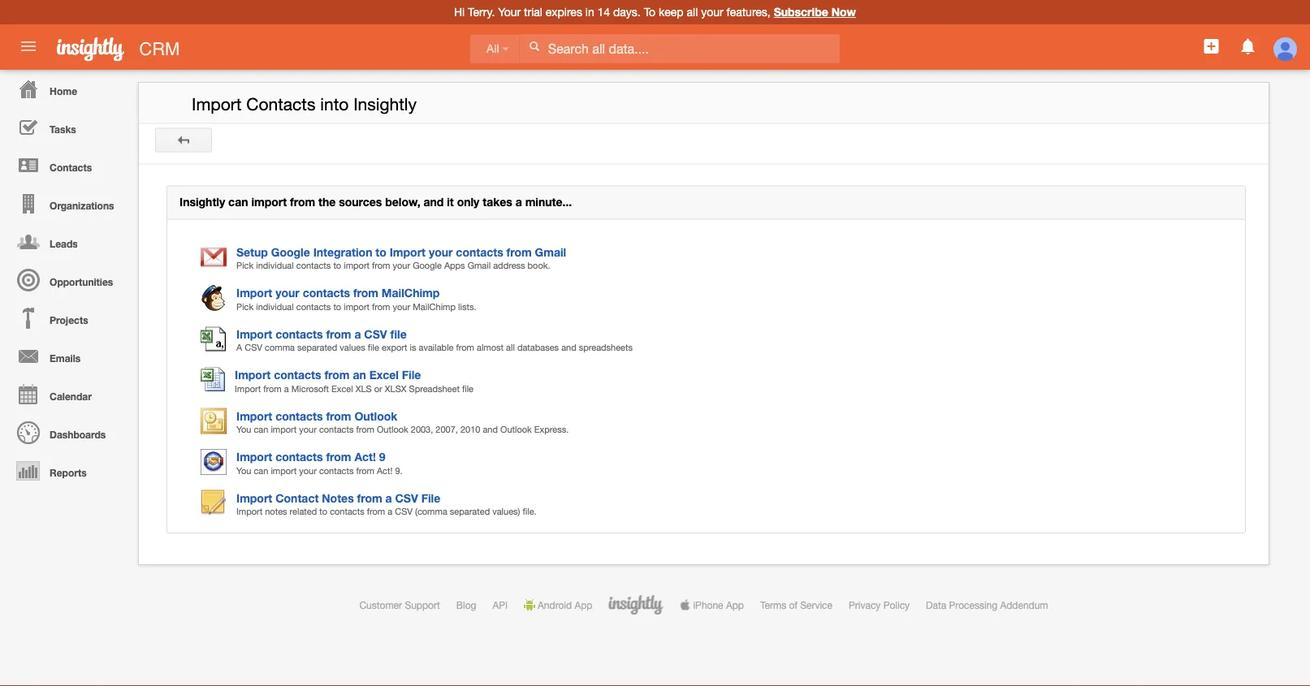 Task type: describe. For each thing, give the bounding box(es) containing it.
0 horizontal spatial act!
[[355, 451, 376, 464]]

calendar
[[50, 391, 92, 402]]

privacy policy
[[849, 600, 910, 611]]

opportunities
[[50, 276, 113, 288]]

your down setup google integration to import your contacts from gmail 'link'
[[393, 260, 411, 271]]

all link
[[471, 34, 520, 64]]

it
[[447, 195, 454, 208]]

import inside import your contacts from mailchimp pick individual contacts to import from your mailchimp lists.
[[344, 302, 370, 312]]

back image
[[178, 135, 189, 146]]

of
[[790, 600, 798, 611]]

separated inside import contacts from a csv file a csv comma separated values file export is available from almost all databases and spreadsheets
[[297, 343, 338, 353]]

contact
[[276, 492, 319, 505]]

file.
[[523, 507, 537, 517]]

dashboards
[[50, 429, 106, 441]]

2010
[[461, 425, 481, 435]]

projects
[[50, 315, 88, 326]]

terms of service
[[761, 600, 833, 611]]

import contacts from a csv file a csv comma separated values file export is available from almost all databases and spreadsheets
[[237, 328, 633, 353]]

from down import contacts from an excel file import from a microsoft excel xls or xlsx spreadsheet file
[[326, 410, 352, 423]]

service
[[801, 600, 833, 611]]

import contacts from act! 9 link
[[237, 451, 386, 464]]

act image
[[201, 449, 237, 475]]

spreadsheet
[[409, 384, 460, 394]]

privacy policy link
[[849, 600, 910, 611]]

0 vertical spatial insightly
[[354, 94, 417, 114]]

1 vertical spatial insightly
[[180, 195, 225, 208]]

outlook down the or
[[355, 410, 398, 423]]

customer support
[[360, 600, 440, 611]]

emails link
[[4, 337, 130, 375]]

all inside import contacts from a csv file a csv comma separated values file export is available from almost all databases and spreadsheets
[[506, 343, 515, 353]]

from left the
[[290, 195, 315, 208]]

android app
[[538, 600, 593, 611]]

the
[[319, 195, 336, 208]]

contacts up contact
[[276, 451, 323, 464]]

your up import contacts from a csv file link
[[276, 286, 300, 300]]

iphone app link
[[680, 600, 744, 611]]

separated inside import contact notes from a csv file import notes related to contacts from a csv (comma separated values) file.
[[450, 507, 490, 517]]

from up values
[[326, 328, 352, 341]]

values)
[[493, 507, 521, 517]]

app for android app
[[575, 600, 593, 611]]

import contacts from an excel file import from a microsoft excel xls or xlsx spreadsheet file
[[235, 369, 474, 394]]

xls
[[356, 384, 372, 394]]

import inside setup google integration to import your contacts from gmail pick individual contacts to import from your google apps gmail address book.
[[344, 260, 370, 271]]

gmail image
[[201, 244, 237, 270]]

sources
[[339, 195, 382, 208]]

and inside import contacts from a csv file a csv comma separated values file export is available from almost all databases and spreadsheets
[[562, 343, 577, 353]]

from left microsoft
[[264, 384, 282, 394]]

comma
[[265, 343, 295, 353]]

pick inside import your contacts from mailchimp pick individual contacts to import from your mailchimp lists.
[[237, 302, 254, 312]]

import inside import contacts from outlook you can import your contacts from outlook 2003, 2007, 2010 and outlook express.
[[271, 425, 297, 435]]

customer support link
[[360, 600, 440, 611]]

text file image
[[201, 367, 235, 392]]

available
[[419, 343, 454, 353]]

from up import contact notes from a csv file "link"
[[326, 451, 352, 464]]

blog
[[457, 600, 477, 611]]

contacts up notes
[[319, 466, 354, 476]]

0 vertical spatial file
[[391, 328, 407, 341]]

setup google integration to import your contacts from gmail link
[[237, 245, 567, 259]]

in
[[586, 5, 595, 19]]

xlsx
[[385, 384, 407, 394]]

subscribe now link
[[774, 5, 857, 19]]

integration
[[313, 245, 373, 259]]

0 horizontal spatial file
[[368, 343, 379, 353]]

a inside import contacts from a csv file a csv comma separated values file export is available from almost all databases and spreadsheets
[[355, 328, 361, 341]]

iphone app
[[694, 600, 744, 611]]

import up setup
[[251, 195, 287, 208]]

file inside import contact notes from a csv file import notes related to contacts from a csv (comma separated values) file.
[[422, 492, 441, 505]]

terms of service link
[[761, 600, 833, 611]]

contacts down import contacts from outlook link
[[319, 425, 354, 435]]

import inside import contacts from act! 9 you can import your contacts from act! 9.
[[271, 466, 297, 476]]

import contacts from outlook link
[[237, 410, 398, 423]]

from down integration
[[353, 286, 379, 300]]

microsoft
[[292, 384, 329, 394]]

1 horizontal spatial act!
[[377, 466, 393, 476]]

takes
[[483, 195, 513, 208]]

reports
[[50, 467, 87, 479]]

apps
[[444, 260, 465, 271]]

csv left (comma
[[395, 507, 413, 517]]

spreadsheets
[[579, 343, 633, 353]]

all
[[487, 43, 499, 55]]

address
[[494, 260, 525, 271]]

tasks link
[[4, 108, 130, 146]]

crm
[[139, 38, 180, 59]]

you inside import contacts from outlook you can import your contacts from outlook 2003, 2007, 2010 and outlook express.
[[237, 425, 251, 435]]

import for import contacts from outlook you can import your contacts from outlook 2003, 2007, 2010 and outlook express.
[[237, 410, 273, 423]]

import inside setup google integration to import your contacts from gmail pick individual contacts to import from your google apps gmail address book.
[[390, 245, 426, 259]]

import contacts from outlook you can import your contacts from outlook 2003, 2007, 2010 and outlook express.
[[237, 410, 569, 435]]

setup
[[237, 245, 268, 259]]

2003,
[[411, 425, 433, 435]]

contacts inside import contacts from a csv file a csv comma separated values file export is available from almost all databases and spreadsheets
[[276, 328, 323, 341]]

a right takes at the left
[[516, 195, 522, 208]]

contacts up import contacts from a csv file link
[[303, 286, 350, 300]]

data processing addendum link
[[927, 600, 1049, 611]]

contacts down microsoft
[[276, 410, 323, 423]]

data processing addendum
[[927, 600, 1049, 611]]

0 vertical spatial contacts
[[247, 94, 316, 114]]

api link
[[493, 600, 508, 611]]

your left features, on the right top
[[702, 5, 724, 19]]

to inside import your contacts from mailchimp pick individual contacts to import from your mailchimp lists.
[[334, 302, 341, 312]]

1 horizontal spatial all
[[687, 5, 698, 19]]

your inside import contacts from outlook you can import your contacts from outlook 2003, 2007, 2010 and outlook express.
[[299, 425, 317, 435]]

0 vertical spatial can
[[228, 195, 248, 208]]

hi terry. your trial expires in 14 days. to keep all your features, subscribe now
[[454, 5, 857, 19]]

file inside import contacts from an excel file import from a microsoft excel xls or xlsx spreadsheet file
[[462, 384, 474, 394]]

export
[[382, 343, 408, 353]]

0 vertical spatial google
[[271, 245, 310, 259]]

notes image
[[201, 490, 237, 516]]

calendar link
[[4, 375, 130, 414]]

organizations link
[[4, 184, 130, 223]]

customer
[[360, 600, 402, 611]]

or
[[374, 384, 383, 394]]

setup google integration to import your contacts from gmail pick individual contacts to import from your google apps gmail address book.
[[237, 245, 567, 271]]

contacts down import your contacts from mailchimp link
[[296, 302, 331, 312]]

values
[[340, 343, 366, 353]]

your up apps
[[429, 245, 453, 259]]

9
[[379, 451, 386, 464]]

processing
[[950, 600, 998, 611]]

csv right a
[[245, 343, 263, 353]]

import contacts from a csv file link
[[237, 328, 407, 341]]

from left 9.
[[356, 466, 375, 476]]

outlook image
[[201, 408, 237, 434]]

can inside import contacts from act! 9 you can import your contacts from act! 9.
[[254, 466, 268, 476]]

an
[[353, 369, 366, 382]]

from up "export"
[[372, 302, 391, 312]]

Search all data.... text field
[[520, 34, 840, 63]]

from right notes
[[357, 492, 383, 505]]

1 vertical spatial contacts
[[50, 162, 92, 173]]

can inside import contacts from outlook you can import your contacts from outlook 2003, 2007, 2010 and outlook express.
[[254, 425, 268, 435]]

individual inside import your contacts from mailchimp pick individual contacts to import from your mailchimp lists.
[[256, 302, 294, 312]]

(comma
[[415, 507, 448, 517]]

notes
[[265, 507, 287, 517]]

you inside import contacts from act! 9 you can import your contacts from act! 9.
[[237, 466, 251, 476]]

home
[[50, 85, 77, 97]]

0 horizontal spatial and
[[424, 195, 444, 208]]

14
[[598, 5, 610, 19]]



Task type: vqa. For each thing, say whether or not it's contained in the screenshot.
first "Pick"
yes



Task type: locate. For each thing, give the bounding box(es) containing it.
2 vertical spatial and
[[483, 425, 498, 435]]

subscribe
[[774, 5, 829, 19]]

iphone
[[694, 600, 724, 611]]

excel
[[369, 369, 399, 382], [332, 384, 353, 394]]

excel down import contacts from an excel file 'link'
[[332, 384, 353, 394]]

navigation containing home
[[0, 70, 130, 490]]

import inside import your contacts from mailchimp pick individual contacts to import from your mailchimp lists.
[[237, 286, 273, 300]]

1 horizontal spatial insightly
[[354, 94, 417, 114]]

can up setup
[[228, 195, 248, 208]]

pick inside setup google integration to import your contacts from gmail pick individual contacts to import from your google apps gmail address book.
[[237, 260, 254, 271]]

to down integration
[[334, 260, 341, 271]]

1 horizontal spatial excel
[[369, 369, 399, 382]]

import contact notes from a csv file link
[[237, 492, 441, 505]]

1 vertical spatial act!
[[377, 466, 393, 476]]

2 individual from the top
[[256, 302, 294, 312]]

policy
[[884, 600, 910, 611]]

1 app from the left
[[575, 600, 593, 611]]

keep
[[659, 5, 684, 19]]

a left microsoft
[[284, 384, 289, 394]]

1 horizontal spatial google
[[413, 260, 442, 271]]

1 horizontal spatial separated
[[450, 507, 490, 517]]

file right values
[[368, 343, 379, 353]]

and right "databases"
[[562, 343, 577, 353]]

into
[[320, 94, 349, 114]]

notes
[[322, 492, 354, 505]]

csv up "export"
[[364, 328, 387, 341]]

express.
[[535, 425, 569, 435]]

import contacts from an excel file link
[[235, 369, 421, 382]]

trial
[[524, 5, 543, 19]]

0 vertical spatial gmail
[[535, 245, 567, 259]]

data
[[927, 600, 947, 611]]

a inside import contacts from an excel file import from a microsoft excel xls or xlsx spreadsheet file
[[284, 384, 289, 394]]

almost
[[477, 343, 504, 353]]

act! down 9
[[377, 466, 393, 476]]

contacts up microsoft
[[274, 369, 321, 382]]

1 vertical spatial separated
[[450, 507, 490, 517]]

2 horizontal spatial file
[[462, 384, 474, 394]]

outlook left 'express.'
[[501, 425, 532, 435]]

import down import your contacts from mailchimp link
[[344, 302, 370, 312]]

a down 9
[[386, 492, 392, 505]]

0 vertical spatial pick
[[237, 260, 254, 271]]

to down notes
[[320, 507, 328, 517]]

contacts up apps
[[456, 245, 504, 259]]

contacts down integration
[[296, 260, 331, 271]]

contacts inside import contact notes from a csv file import notes related to contacts from a csv (comma separated values) file.
[[330, 507, 365, 517]]

0 horizontal spatial excel
[[332, 384, 353, 394]]

can
[[228, 195, 248, 208], [254, 425, 268, 435], [254, 466, 268, 476]]

api
[[493, 600, 508, 611]]

reports link
[[4, 452, 130, 490]]

navigation
[[0, 70, 130, 490]]

your down import contacts from outlook link
[[299, 425, 317, 435]]

1 pick from the top
[[237, 260, 254, 271]]

import contact notes from a csv file import notes related to contacts from a csv (comma separated values) file.
[[237, 492, 537, 517]]

individual down setup
[[256, 260, 294, 271]]

terry.
[[468, 5, 495, 19]]

can right outlook image
[[254, 425, 268, 435]]

terms
[[761, 600, 787, 611]]

your up "export"
[[393, 302, 411, 312]]

1 vertical spatial excel
[[332, 384, 353, 394]]

0 vertical spatial excel
[[369, 369, 399, 382]]

to
[[644, 5, 656, 19]]

privacy
[[849, 600, 881, 611]]

0 horizontal spatial gmail
[[468, 260, 491, 271]]

import for import contacts into insightly
[[192, 94, 242, 114]]

gmail up the book.
[[535, 245, 567, 259]]

all right almost
[[506, 343, 515, 353]]

import your contacts from mailchimp link
[[237, 286, 440, 300]]

to right integration
[[376, 245, 387, 259]]

contacts up organizations link
[[50, 162, 92, 173]]

pick up a
[[237, 302, 254, 312]]

can right act image
[[254, 466, 268, 476]]

0 horizontal spatial contacts
[[50, 162, 92, 173]]

related
[[290, 507, 317, 517]]

file up "export"
[[391, 328, 407, 341]]

features,
[[727, 5, 771, 19]]

notifications image
[[1239, 37, 1259, 56]]

outlook up 9
[[377, 425, 409, 435]]

file up (comma
[[422, 492, 441, 505]]

0 horizontal spatial insightly
[[180, 195, 225, 208]]

insightly can import from the sources below, and it only takes a minute...
[[180, 195, 572, 208]]

0 vertical spatial separated
[[297, 343, 338, 353]]

1 vertical spatial pick
[[237, 302, 254, 312]]

android app link
[[524, 600, 593, 611]]

import for import contacts from a csv file a csv comma separated values file export is available from almost all databases and spreadsheets
[[237, 328, 273, 341]]

1 you from the top
[[237, 425, 251, 435]]

pick
[[237, 260, 254, 271], [237, 302, 254, 312]]

import for import contacts from act! 9 you can import your contacts from act! 9.
[[237, 451, 273, 464]]

insightly up gmail icon
[[180, 195, 225, 208]]

app for iphone app
[[726, 600, 744, 611]]

import for import your contacts from mailchimp pick individual contacts to import from your mailchimp lists.
[[237, 286, 273, 300]]

import down import contacts from outlook link
[[271, 425, 297, 435]]

0 vertical spatial mailchimp
[[382, 286, 440, 300]]

from up address
[[507, 245, 532, 259]]

home link
[[4, 70, 130, 108]]

2007,
[[436, 425, 458, 435]]

emails
[[50, 353, 81, 364]]

1 individual from the top
[[256, 260, 294, 271]]

from down import contact notes from a csv file "link"
[[367, 507, 385, 517]]

file inside import contacts from an excel file import from a microsoft excel xls or xlsx spreadsheet file
[[402, 369, 421, 382]]

app right iphone
[[726, 600, 744, 611]]

from down xls
[[356, 425, 375, 435]]

you up notes icon
[[237, 466, 251, 476]]

to inside import contact notes from a csv file import notes related to contacts from a csv (comma separated values) file.
[[320, 507, 328, 517]]

mailchimp down setup google integration to import your contacts from gmail pick individual contacts to import from your google apps gmail address book.
[[382, 286, 440, 300]]

import for import contact notes from a csv file import notes related to contacts from a csv (comma separated values) file.
[[237, 492, 273, 505]]

to down import your contacts from mailchimp link
[[334, 302, 341, 312]]

0 vertical spatial individual
[[256, 260, 294, 271]]

file up xlsx
[[402, 369, 421, 382]]

import contacts from act! 9 you can import your contacts from act! 9.
[[237, 451, 403, 476]]

from left almost
[[456, 343, 475, 353]]

0 horizontal spatial google
[[271, 245, 310, 259]]

0 vertical spatial all
[[687, 5, 698, 19]]

lists.
[[458, 302, 477, 312]]

a up values
[[355, 328, 361, 341]]

1 vertical spatial mailchimp
[[413, 302, 456, 312]]

0 vertical spatial file
[[402, 369, 421, 382]]

import down integration
[[344, 260, 370, 271]]

1 vertical spatial and
[[562, 343, 577, 353]]

insightly right into
[[354, 94, 417, 114]]

1 horizontal spatial contacts
[[247, 94, 316, 114]]

and left "it"
[[424, 195, 444, 208]]

from down setup google integration to import your contacts from gmail 'link'
[[372, 260, 391, 271]]

import inside import contacts from act! 9 you can import your contacts from act! 9.
[[237, 451, 273, 464]]

separated left the values)
[[450, 507, 490, 517]]

0 vertical spatial you
[[237, 425, 251, 435]]

all right keep
[[687, 5, 698, 19]]

mailchimp left the lists.
[[413, 302, 456, 312]]

2 app from the left
[[726, 600, 744, 611]]

text file image
[[201, 326, 237, 352]]

file
[[391, 328, 407, 341], [368, 343, 379, 353], [462, 384, 474, 394]]

below,
[[385, 195, 421, 208]]

days.
[[614, 5, 641, 19]]

and right '2010'
[[483, 425, 498, 435]]

1 vertical spatial file
[[368, 343, 379, 353]]

google right setup
[[271, 245, 310, 259]]

you up act image
[[237, 425, 251, 435]]

2 horizontal spatial and
[[562, 343, 577, 353]]

file right "spreadsheet"
[[462, 384, 474, 394]]

outlook
[[355, 410, 398, 423], [377, 425, 409, 435], [501, 425, 532, 435]]

1 vertical spatial file
[[422, 492, 441, 505]]

white image
[[529, 41, 540, 52]]

9.
[[395, 466, 403, 476]]

your
[[702, 5, 724, 19], [429, 245, 453, 259], [393, 260, 411, 271], [276, 286, 300, 300], [393, 302, 411, 312], [299, 425, 317, 435], [299, 466, 317, 476]]

1 horizontal spatial app
[[726, 600, 744, 611]]

your down the import contacts from act! 9 link
[[299, 466, 317, 476]]

contacts up the comma
[[276, 328, 323, 341]]

app right android
[[575, 600, 593, 611]]

your inside import contacts from act! 9 you can import your contacts from act! 9.
[[299, 466, 317, 476]]

android
[[538, 600, 572, 611]]

individual
[[256, 260, 294, 271], [256, 302, 294, 312]]

2 vertical spatial file
[[462, 384, 474, 394]]

2 pick from the top
[[237, 302, 254, 312]]

dashboards link
[[4, 414, 130, 452]]

act! left 9
[[355, 451, 376, 464]]

contacts down import contact notes from a csv file "link"
[[330, 507, 365, 517]]

2 vertical spatial can
[[254, 466, 268, 476]]

all
[[687, 5, 698, 19], [506, 343, 515, 353]]

2 you from the top
[[237, 466, 251, 476]]

a left (comma
[[388, 507, 393, 517]]

a
[[237, 343, 242, 353]]

mailchimp
[[382, 286, 440, 300], [413, 302, 456, 312]]

projects link
[[4, 299, 130, 337]]

from
[[290, 195, 315, 208], [507, 245, 532, 259], [372, 260, 391, 271], [353, 286, 379, 300], [372, 302, 391, 312], [326, 328, 352, 341], [456, 343, 475, 353], [325, 369, 350, 382], [264, 384, 282, 394], [326, 410, 352, 423], [356, 425, 375, 435], [326, 451, 352, 464], [356, 466, 375, 476], [357, 492, 383, 505], [367, 507, 385, 517]]

and inside import contacts from outlook you can import your contacts from outlook 2003, 2007, 2010 and outlook express.
[[483, 425, 498, 435]]

0 horizontal spatial separated
[[297, 343, 338, 353]]

0 horizontal spatial app
[[575, 600, 593, 611]]

contacts left into
[[247, 94, 316, 114]]

1 vertical spatial you
[[237, 466, 251, 476]]

hi
[[454, 5, 465, 19]]

and
[[424, 195, 444, 208], [562, 343, 577, 353], [483, 425, 498, 435]]

1 vertical spatial gmail
[[468, 260, 491, 271]]

databases
[[518, 343, 559, 353]]

separated down import contacts from a csv file link
[[297, 343, 338, 353]]

file
[[402, 369, 421, 382], [422, 492, 441, 505]]

support
[[405, 600, 440, 611]]

contacts link
[[4, 146, 130, 184]]

1 horizontal spatial file
[[391, 328, 407, 341]]

import down the import contacts from act! 9 link
[[271, 466, 297, 476]]

book.
[[528, 260, 551, 271]]

your
[[498, 5, 521, 19]]

google
[[271, 245, 310, 259], [413, 260, 442, 271]]

import
[[192, 94, 242, 114], [390, 245, 426, 259], [237, 286, 273, 300], [237, 328, 273, 341], [235, 369, 271, 382], [235, 384, 261, 394], [237, 410, 273, 423], [237, 451, 273, 464], [237, 492, 273, 505], [237, 507, 263, 517]]

contacts inside import contacts from an excel file import from a microsoft excel xls or xlsx spreadsheet file
[[274, 369, 321, 382]]

individual inside setup google integration to import your contacts from gmail pick individual contacts to import from your google apps gmail address book.
[[256, 260, 294, 271]]

excel up the or
[[369, 369, 399, 382]]

app
[[575, 600, 593, 611], [726, 600, 744, 611]]

only
[[457, 195, 480, 208]]

blog link
[[457, 600, 477, 611]]

gmail right apps
[[468, 260, 491, 271]]

pick down setup
[[237, 260, 254, 271]]

0 horizontal spatial all
[[506, 343, 515, 353]]

csv up (comma
[[395, 492, 418, 505]]

import for import contacts from an excel file import from a microsoft excel xls or xlsx spreadsheet file
[[235, 369, 271, 382]]

is
[[410, 343, 416, 353]]

individual up the comma
[[256, 302, 294, 312]]

1 vertical spatial google
[[413, 260, 442, 271]]

0 vertical spatial and
[[424, 195, 444, 208]]

import your contacts from mailchimp pick individual contacts to import from your mailchimp lists.
[[237, 286, 477, 312]]

1 horizontal spatial gmail
[[535, 245, 567, 259]]

1 horizontal spatial and
[[483, 425, 498, 435]]

import inside import contacts from a csv file a csv comma separated values file export is available from almost all databases and spreadsheets
[[237, 328, 273, 341]]

import inside import contacts from outlook you can import your contacts from outlook 2003, 2007, 2010 and outlook express.
[[237, 410, 273, 423]]

google left apps
[[413, 260, 442, 271]]

0 vertical spatial act!
[[355, 451, 376, 464]]

from left an
[[325, 369, 350, 382]]

1 vertical spatial can
[[254, 425, 268, 435]]

linkedin image
[[201, 285, 237, 311]]

gmail
[[535, 245, 567, 259], [468, 260, 491, 271]]

1 vertical spatial all
[[506, 343, 515, 353]]

1 vertical spatial individual
[[256, 302, 294, 312]]



